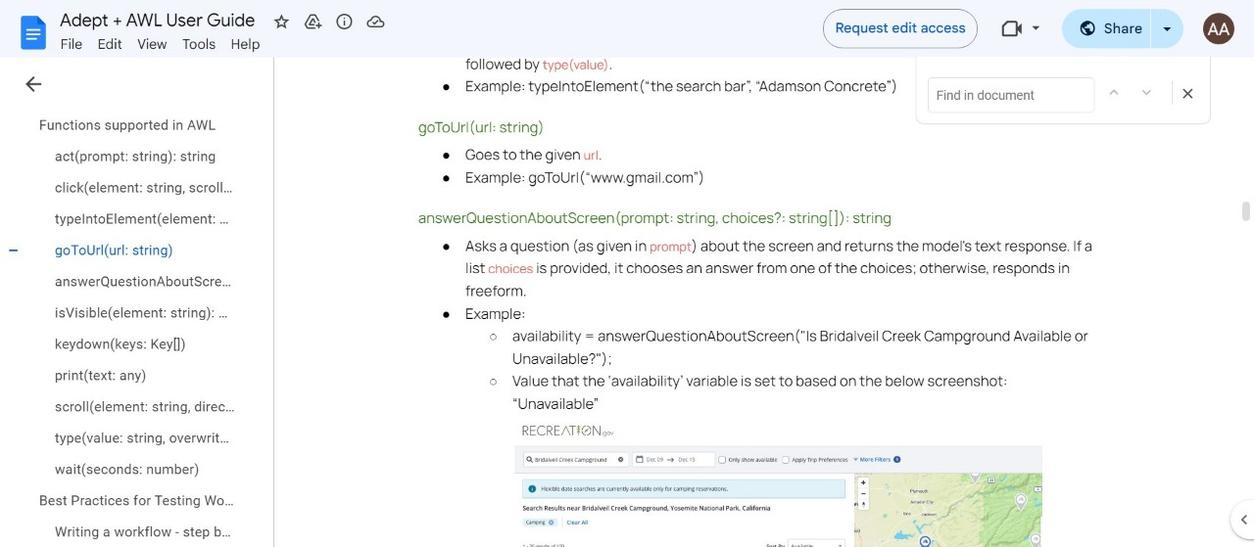 Task type: describe. For each thing, give the bounding box(es) containing it.
menu bar banner
[[0, 0, 1255, 548]]

share. anyone with the link. anyone who has the link can access. no sign-in required. image
[[1079, 19, 1097, 37]]

add shortcut to drive image
[[303, 12, 323, 31]]

next image
[[1138, 84, 1156, 101]]

Find in document text field
[[937, 82, 1075, 108]]

document outline element
[[0, 57, 274, 548]]

menu bar inside menu bar banner
[[53, 25, 268, 58]]

4 menu item from the left
[[175, 33, 223, 56]]

1 menu item from the left
[[53, 33, 90, 56]]

3 menu item from the left
[[130, 33, 175, 56]]

5 menu item from the left
[[223, 33, 268, 56]]

Star checkbox
[[268, 8, 295, 35]]



Task type: vqa. For each thing, say whether or not it's contained in the screenshot.
Docs home icon
yes



Task type: locate. For each thing, give the bounding box(es) containing it.
menu item
[[53, 33, 90, 56], [90, 33, 130, 56], [130, 33, 175, 56], [175, 33, 223, 56], [223, 33, 268, 56]]

close image
[[1179, 85, 1197, 103]]

dialog
[[916, 57, 1211, 124]]

previous image
[[1106, 84, 1123, 101]]

application
[[0, 0, 1255, 548]]

menu bar
[[53, 25, 268, 58]]

document status: saved to drive. image
[[366, 12, 386, 31]]

2 menu item from the left
[[90, 33, 130, 56]]

star image
[[272, 12, 291, 31]]

quick sharing actions image
[[1164, 27, 1172, 57]]

document details image
[[335, 12, 354, 31]]

docs home image
[[16, 15, 51, 50]]



